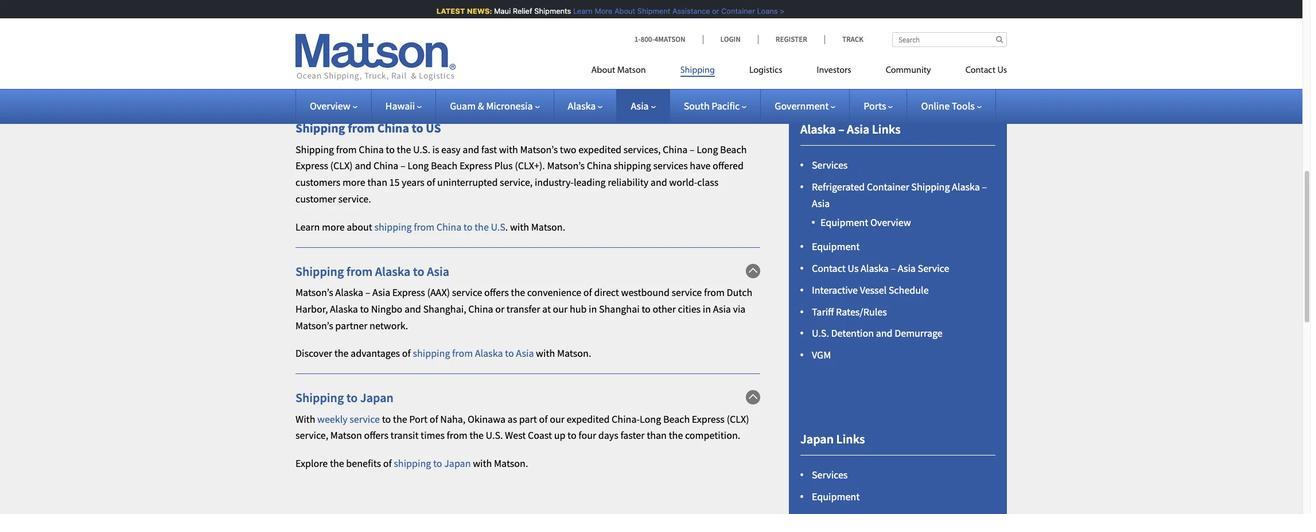 Task type: describe. For each thing, give the bounding box(es) containing it.
online
[[921, 99, 950, 112]]

about matson link
[[591, 60, 663, 84]]

1-800-4matson link
[[634, 34, 703, 44]]

dutch
[[727, 286, 752, 299]]

china down hawaii
[[377, 120, 409, 136]]

hawaii link
[[385, 99, 422, 112]]

customers
[[296, 176, 340, 189]]

shanghai
[[599, 302, 640, 316]]

china down 'shipping from china to us'
[[359, 143, 384, 156]]

investors link
[[800, 60, 869, 84]]

okinawa
[[468, 412, 506, 426]]

shipping down the transit
[[394, 457, 431, 470]]

more inside shipping from china to the u.s. is easy and fast with matson's two expedited services, china – long beach express (clx) and china – long beach express plus (clx+). matson's china shipping services have offered customers more than 15 years of uninterrupted service, industry-leading reliability and world-class customer service.
[[343, 176, 365, 189]]

guam image
[[430, 0, 559, 95]]

matson's down two
[[547, 159, 585, 172]]

benefits
[[346, 457, 381, 470]]

container inside refrigerated container shipping alaska – asia
[[867, 180, 909, 193]]

china offices contact info link
[[812, 33, 923, 47]]

asia link
[[631, 99, 656, 112]]

up
[[554, 429, 566, 442]]

1 vertical spatial matson.
[[557, 347, 591, 360]]

alaska inside shipping from china to us shipping from alaska to asia shipping from us to japan
[[359, 77, 387, 90]]

shipping from china to the u.s link
[[374, 220, 505, 233]]

china inside matson's alaska – asia express (aax) service offers the convenience of direct westbound service from dutch harbor, alaska to ningbo and shanghai, china or transfer at our hub in shanghai to other cities in asia via matson's partner network.
[[468, 302, 493, 316]]

(clx+).
[[515, 159, 545, 172]]

0 vertical spatial matson.
[[531, 220, 565, 233]]

about matson
[[591, 66, 646, 75]]

2 vertical spatial equipment
[[812, 490, 860, 503]]

shipping from alaska to asia link
[[413, 347, 534, 360]]

2 in from the left
[[703, 302, 711, 316]]

asia up ningbo
[[372, 286, 390, 299]]

guam & micronesia link
[[450, 99, 540, 112]]

our inside to the port of naha, okinawa as part of our expedited china-long beach express (clx) service, matson offers transit times from the u.s. west coast up to four days faster than the competition.
[[550, 412, 565, 426]]

ningbo
[[371, 302, 402, 316]]

shipping for shipping
[[680, 66, 715, 75]]

backtop image for shipping from alaska to asia
[[746, 264, 760, 278]]

convenience
[[527, 286, 581, 299]]

services,
[[624, 143, 661, 156]]

network.
[[370, 319, 408, 332]]

2 u.s. detention and demurrage link from the top
[[812, 327, 943, 340]]

about
[[347, 220, 372, 233]]

other
[[653, 302, 676, 316]]

hawaii
[[385, 99, 415, 112]]

alaska link
[[568, 99, 603, 112]]

china up the '15'
[[374, 159, 398, 172]]

contact for contact us
[[966, 66, 996, 75]]

than inside to the port of naha, okinawa as part of our expedited china-long beach express (clx) service, matson offers transit times from the u.s. west coast up to four days faster than the competition.
[[647, 429, 667, 442]]

south pacific link
[[684, 99, 747, 112]]

1 horizontal spatial overview
[[870, 216, 911, 229]]

the left competition.
[[669, 429, 683, 442]]

china-
[[612, 412, 640, 426]]

two
[[560, 143, 576, 156]]

of inside matson's alaska – asia express (aax) service offers the convenience of direct westbound service from dutch harbor, alaska to ningbo and shanghai, china or transfer at our hub in shanghai to other cities in asia via matson's partner network.
[[583, 286, 592, 299]]

refrigerated container shipping alaska – asia link
[[812, 180, 987, 210]]

shipping for shipping from alaska to asia
[[296, 263, 344, 279]]

easy
[[441, 143, 461, 156]]

and down services
[[651, 176, 667, 189]]

0 horizontal spatial container
[[716, 6, 750, 15]]

Search search field
[[892, 32, 1007, 47]]

top menu navigation
[[591, 60, 1007, 84]]

matson inside to the port of naha, okinawa as part of our expedited china-long beach express (clx) service, matson offers transit times from the u.s. west coast up to four days faster than the competition.
[[330, 429, 362, 442]]

shipping inside shipping from china to the u.s. is easy and fast with matson's two expedited services, china – long beach express (clx) and china – long beach express plus (clx+). matson's china shipping services have offered customers more than 15 years of uninterrupted service, industry-leading reliability and world-class customer service.
[[614, 159, 651, 172]]

refrigerated
[[812, 180, 865, 193]]

the right explore
[[330, 457, 344, 470]]

community
[[886, 66, 931, 75]]

with right .
[[510, 220, 529, 233]]

of right port
[[430, 412, 438, 426]]

west
[[505, 429, 526, 442]]

learn more about shipment assistance or container loans > link
[[568, 6, 779, 15]]

contact us alaska – asia service link
[[812, 262, 949, 275]]

contact us alaska – asia service
[[812, 262, 949, 275]]

maui
[[489, 6, 506, 15]]

equipment overview link
[[821, 216, 911, 229]]

0 vertical spatial overview
[[310, 99, 350, 112]]

1 u.s. detention and demurrage link from the top
[[812, 12, 943, 25]]

shipping for shipping from china to the u.s. is easy and fast with matson's two expedited services, china – long beach express (clx) and china – long beach express plus (clx+). matson's china shipping services have offered customers more than 15 years of uninterrupted service, industry-leading reliability and world-class customer service.
[[296, 143, 334, 156]]

online tools
[[921, 99, 975, 112]]

learn more about shipping from china to the u.s . with matson.
[[296, 220, 565, 233]]

offered
[[713, 159, 744, 172]]

express inside to the port of naha, okinawa as part of our expedited china-long beach express (clx) service, matson offers transit times from the u.s. west coast up to four days faster than the competition.
[[692, 412, 725, 426]]

and up service.
[[355, 159, 371, 172]]

0 vertical spatial contact
[[870, 33, 904, 47]]

backtop image for shipping to japan
[[746, 390, 760, 405]]

direct
[[594, 286, 619, 299]]

us for contact us alaska – asia service
[[848, 262, 859, 275]]

0 horizontal spatial service
[[350, 412, 380, 426]]

than inside shipping from china to the u.s. is easy and fast with matson's two expedited services, china – long beach express (clx) and china – long beach express plus (clx+). matson's china shipping services have offered customers more than 15 years of uninterrupted service, industry-leading reliability and world-class customer service.
[[367, 176, 387, 189]]

with
[[296, 412, 315, 426]]

asia left via
[[713, 302, 731, 316]]

expedited inside shipping from china to the u.s. is easy and fast with matson's two expedited services, china – long beach express (clx) and china – long beach express plus (clx+). matson's china shipping services have offered customers more than 15 years of uninterrupted service, industry-leading reliability and world-class customer service.
[[579, 143, 622, 156]]

register link
[[758, 34, 825, 44]]

2 equipment link from the top
[[812, 490, 860, 503]]

u.s. inside shipping from china to the u.s. is easy and fast with matson's two expedited services, china – long beach express (clx) and china – long beach express plus (clx+). matson's china shipping services have offered customers more than 15 years of uninterrupted service, industry-leading reliability and world-class customer service.
[[413, 143, 430, 156]]

matson inside top menu navigation
[[617, 66, 646, 75]]

interactive vessel schedule
[[812, 283, 929, 297]]

with inside shipping from china to the u.s. is easy and fast with matson's two expedited services, china – long beach express (clx) and china – long beach express plus (clx+). matson's china shipping services have offered customers more than 15 years of uninterrupted service, industry-leading reliability and world-class customer service.
[[499, 143, 518, 156]]

of right the part
[[539, 412, 548, 426]]

ports
[[864, 99, 886, 112]]

the right discover
[[334, 347, 349, 360]]

0 vertical spatial or
[[707, 6, 714, 15]]

detention for first u.s. detention and demurrage link from the top
[[831, 12, 874, 25]]

.
[[505, 220, 508, 233]]

government
[[775, 99, 829, 112]]

1 in from the left
[[589, 302, 597, 316]]

assistance
[[667, 6, 705, 15]]

0 horizontal spatial us
[[359, 94, 371, 107]]

2 xiamen image from the left
[[317, 0, 446, 47]]

part
[[519, 412, 537, 426]]

asia down "about matson" link
[[631, 99, 649, 112]]

honolulu image
[[533, 0, 662, 70]]

alaska inside refrigerated container shipping alaska – asia
[[952, 180, 980, 193]]

with down the "okinawa"
[[473, 457, 492, 470]]

loans
[[752, 6, 773, 15]]

and down rates/rules
[[876, 327, 893, 340]]

demurrage for first u.s. detention and demurrage link from the top
[[895, 12, 943, 25]]

naha image
[[353, 0, 482, 39]]

equipment overview
[[821, 216, 911, 229]]

1 horizontal spatial service
[[452, 286, 482, 299]]

(clx) inside to the port of naha, okinawa as part of our expedited china-long beach express (clx) service, matson offers transit times from the u.s. west coast up to four days faster than the competition.
[[727, 412, 749, 426]]

weekly
[[317, 412, 348, 426]]

u.s. down tariff
[[812, 327, 829, 340]]

our inside matson's alaska – asia express (aax) service offers the convenience of direct westbound service from dutch harbor, alaska to ningbo and shanghai, china or transfer at our hub in shanghai to other cities in asia via matson's partner network.
[[553, 302, 568, 316]]

uninterrupted
[[437, 176, 498, 189]]

of right advantages
[[402, 347, 411, 360]]

micronesia
[[486, 99, 533, 112]]

15
[[389, 176, 400, 189]]

leading
[[574, 176, 606, 189]]

0 horizontal spatial links
[[836, 431, 865, 447]]

services for japan
[[812, 468, 848, 482]]

asia up the schedule
[[898, 262, 916, 275]]

service, inside shipping from china to the u.s. is easy and fast with matson's two expedited services, china – long beach express (clx) and china – long beach express plus (clx+). matson's china shipping services have offered customers more than 15 years of uninterrupted service, industry-leading reliability and world-class customer service.
[[500, 176, 533, 189]]

japan inside shipping from china to us shipping from alaska to asia shipping from us to japan
[[384, 94, 411, 107]]

800-
[[641, 34, 655, 44]]

westbound
[[621, 286, 670, 299]]

&
[[478, 99, 484, 112]]

contact for contact us alaska – asia service
[[812, 262, 846, 275]]

offers inside to the port of naha, okinawa as part of our expedited china-long beach express (clx) service, matson offers transit times from the u.s. west coast up to four days faster than the competition.
[[364, 429, 389, 442]]

discover
[[296, 347, 332, 360]]

>
[[775, 6, 779, 15]]

the up the transit
[[393, 412, 407, 426]]

guam
[[450, 99, 476, 112]]

overview link
[[310, 99, 357, 112]]

express up customers
[[296, 159, 328, 172]]

relief
[[508, 6, 527, 15]]

services
[[653, 159, 688, 172]]

1 horizontal spatial links
[[872, 121, 901, 137]]

vgm for first vgm link from the bottom
[[812, 348, 831, 362]]

contact us link
[[948, 60, 1007, 84]]

the inside matson's alaska – asia express (aax) service offers the convenience of direct westbound service from dutch harbor, alaska to ningbo and shanghai, china or transfer at our hub in shanghai to other cities in asia via matson's partner network.
[[511, 286, 525, 299]]

four
[[579, 429, 596, 442]]

investors
[[817, 66, 851, 75]]

shipping from china to the u.s. is easy and fast with matson's two expedited services, china – long beach express (clx) and china – long beach express plus (clx+). matson's china shipping services have offered customers more than 15 years of uninterrupted service, industry-leading reliability and world-class customer service.
[[296, 143, 747, 205]]

shanghai,
[[423, 302, 466, 316]]

tariff
[[812, 305, 834, 318]]

from inside matson's alaska – asia express (aax) service offers the convenience of direct westbound service from dutch harbor, alaska to ningbo and shanghai, china or transfer at our hub in shanghai to other cities in asia via matson's partner network.
[[704, 286, 725, 299]]

us for shipping from china to us
[[426, 120, 441, 136]]

as
[[508, 412, 517, 426]]

vessel
[[860, 283, 887, 297]]

is
[[432, 143, 439, 156]]

matson's down harbor,
[[296, 319, 333, 332]]

hub
[[570, 302, 587, 316]]

asia up (aax)
[[427, 263, 449, 279]]

shipping from china to us shipping from alaska to asia shipping from us to japan
[[296, 61, 418, 107]]

long beach image
[[633, 0, 762, 34]]

shipping right 'about'
[[374, 220, 412, 233]]

logistics
[[749, 66, 782, 75]]

have
[[690, 159, 711, 172]]

class
[[697, 176, 719, 189]]

2 shipping from alaska to asia link from the top
[[296, 263, 449, 279]]

schedule
[[889, 283, 929, 297]]



Task type: locate. For each thing, give the bounding box(es) containing it.
shipping from china to us link up shipping from us to japan link
[[296, 61, 409, 74]]

1 vertical spatial u.s. detention and demurrage link
[[812, 327, 943, 340]]

track link
[[825, 34, 864, 44]]

0 horizontal spatial in
[[589, 302, 597, 316]]

0 vertical spatial equipment link
[[812, 240, 860, 253]]

contact up tools
[[966, 66, 996, 75]]

0 vertical spatial us
[[397, 61, 409, 74]]

china
[[812, 33, 837, 47], [359, 61, 384, 74], [377, 120, 409, 136], [359, 143, 384, 156], [663, 143, 688, 156], [374, 159, 398, 172], [587, 159, 612, 172], [437, 220, 462, 233], [468, 302, 493, 316]]

u.s. detention and demurrage link down rates/rules
[[812, 327, 943, 340]]

2 vertical spatial long
[[640, 412, 661, 426]]

tools
[[952, 99, 975, 112]]

0 vertical spatial detention
[[831, 12, 874, 25]]

at
[[542, 302, 551, 316]]

2 demurrage from the top
[[895, 327, 943, 340]]

us up is
[[426, 120, 441, 136]]

alaska – asia links
[[801, 121, 901, 137]]

ports link
[[864, 99, 893, 112]]

of right benefits
[[383, 457, 392, 470]]

1 services from the top
[[812, 158, 848, 172]]

1 xiamen image from the left
[[276, 0, 405, 65]]

0 vertical spatial expedited
[[579, 143, 622, 156]]

1 u.s. detention and demurrage from the top
[[812, 12, 943, 25]]

contact
[[870, 33, 904, 47], [966, 66, 996, 75], [812, 262, 846, 275]]

from inside shipping from china to the u.s. is easy and fast with matson's two expedited services, china – long beach express (clx) and china – long beach express plus (clx+). matson's china shipping services have offered customers more than 15 years of uninterrupted service, industry-leading reliability and world-class customer service.
[[336, 143, 357, 156]]

register
[[776, 34, 807, 44]]

vgm for first vgm link from the top
[[812, 55, 831, 68]]

1 vertical spatial shipping from china to us link
[[296, 120, 441, 136]]

0 horizontal spatial us
[[848, 262, 859, 275]]

beach down easy
[[431, 159, 458, 172]]

links
[[872, 121, 901, 137], [836, 431, 865, 447]]

services link
[[812, 158, 848, 172], [812, 468, 848, 482]]

overview down refrigerated container shipping alaska – asia
[[870, 216, 911, 229]]

us up the "interactive vessel schedule" link in the right bottom of the page
[[848, 262, 859, 275]]

shipping to japan link
[[394, 457, 471, 470]]

matson. down hub
[[557, 347, 591, 360]]

interactive vessel schedule link
[[812, 283, 929, 297]]

matson's alaska – asia express (aax) service offers the convenience of direct westbound service from dutch harbor, alaska to ningbo and shanghai, china or transfer at our hub in shanghai to other cities in asia via matson's partner network.
[[296, 286, 752, 332]]

shipping down shanghai,
[[413, 347, 450, 360]]

1 demurrage from the top
[[895, 12, 943, 25]]

service, down with
[[296, 429, 328, 442]]

– inside matson's alaska – asia express (aax) service offers the convenience of direct westbound service from dutch harbor, alaska to ningbo and shanghai, china or transfer at our hub in shanghai to other cities in asia via matson's partner network.
[[365, 286, 370, 299]]

1 vertical spatial links
[[836, 431, 865, 447]]

service
[[452, 286, 482, 299], [672, 286, 702, 299], [350, 412, 380, 426]]

2 detention from the top
[[831, 327, 874, 340]]

naha,
[[440, 412, 466, 426]]

long up faster
[[640, 412, 661, 426]]

4matson
[[655, 34, 685, 44]]

than
[[367, 176, 387, 189], [647, 429, 667, 442]]

us for shipping from china to us shipping from alaska to asia shipping from us to japan
[[397, 61, 409, 74]]

port
[[409, 412, 428, 426]]

expedited inside to the port of naha, okinawa as part of our expedited china-long beach express (clx) service, matson offers transit times from the u.s. west coast up to four days faster than the competition.
[[567, 412, 610, 426]]

0 vertical spatial service,
[[500, 176, 533, 189]]

asia
[[400, 77, 418, 90], [631, 99, 649, 112], [847, 121, 870, 137], [812, 197, 830, 210], [898, 262, 916, 275], [427, 263, 449, 279], [372, 286, 390, 299], [713, 302, 731, 316], [516, 347, 534, 360]]

china down 'uninterrupted'
[[437, 220, 462, 233]]

matson's up (clx+).
[[520, 143, 558, 156]]

and inside matson's alaska – asia express (aax) service offers the convenience of direct westbound service from dutch harbor, alaska to ningbo and shanghai, china or transfer at our hub in shanghai to other cities in asia via matson's partner network.
[[405, 302, 421, 316]]

2 vertical spatial contact
[[812, 262, 846, 275]]

the down the "okinawa"
[[470, 429, 484, 442]]

beach up offered
[[720, 143, 747, 156]]

shipping from alaska to asia link
[[296, 77, 418, 90], [296, 263, 449, 279]]

shipping to japan link
[[296, 390, 394, 406]]

1 backtop image from the top
[[746, 264, 760, 278]]

and
[[876, 12, 893, 25], [463, 143, 479, 156], [355, 159, 371, 172], [651, 176, 667, 189], [405, 302, 421, 316], [876, 327, 893, 340]]

or right assistance
[[707, 6, 714, 15]]

about up alaska link
[[591, 66, 615, 75]]

1 horizontal spatial us
[[998, 66, 1007, 75]]

0 horizontal spatial than
[[367, 176, 387, 189]]

0 vertical spatial learn
[[568, 6, 588, 15]]

from inside to the port of naha, okinawa as part of our expedited china-long beach express (clx) service, matson offers transit times from the u.s. west coast up to four days faster than the competition.
[[447, 429, 467, 442]]

overview up 'shipping from china to us'
[[310, 99, 350, 112]]

shipping for shipping from china to us shipping from alaska to asia shipping from us to japan
[[296, 61, 334, 74]]

our
[[553, 302, 568, 316], [550, 412, 565, 426]]

shipping from china to us link down shipping from us to japan link
[[296, 120, 441, 136]]

1 vgm from the top
[[812, 55, 831, 68]]

demurrage for 1st u.s. detention and demurrage link from the bottom of the page
[[895, 327, 943, 340]]

0 vertical spatial links
[[872, 121, 901, 137]]

2 vertical spatial beach
[[663, 412, 690, 426]]

ningbo image
[[332, 0, 461, 27]]

via
[[733, 302, 746, 316]]

matson's up harbor,
[[296, 286, 333, 299]]

our up up in the bottom left of the page
[[550, 412, 565, 426]]

online tools link
[[921, 99, 982, 112]]

shipping inside shipping from china to the u.s. is easy and fast with matson's two expedited services, china – long beach express (clx) and china – long beach express plus (clx+). matson's china shipping services have offered customers more than 15 years of uninterrupted service, industry-leading reliability and world-class customer service.
[[296, 143, 334, 156]]

asia down 'ports' at the top right of page
[[847, 121, 870, 137]]

asia down the refrigerated
[[812, 197, 830, 210]]

1 vertical spatial us
[[848, 262, 859, 275]]

offers left the transit
[[364, 429, 389, 442]]

1 vgm link from the top
[[812, 55, 831, 68]]

u.s. detention and demurrage link
[[812, 12, 943, 25], [812, 327, 943, 340]]

vgm down tariff
[[812, 348, 831, 362]]

china left track
[[812, 33, 837, 47]]

service, inside to the port of naha, okinawa as part of our expedited china-long beach express (clx) service, matson offers transit times from the u.s. west coast up to four days faster than the competition.
[[296, 429, 328, 442]]

interactive
[[812, 283, 858, 297]]

china up leading
[[587, 159, 612, 172]]

0 vertical spatial us
[[998, 66, 1007, 75]]

beach inside to the port of naha, okinawa as part of our expedited china-long beach express (clx) service, matson offers transit times from the u.s. west coast up to four days faster than the competition.
[[663, 412, 690, 426]]

1 horizontal spatial service,
[[500, 176, 533, 189]]

u.s.
[[812, 12, 829, 25], [413, 143, 430, 156], [812, 327, 829, 340], [486, 429, 503, 442]]

2 horizontal spatial beach
[[720, 143, 747, 156]]

to inside shipping from china to the u.s. is easy and fast with matson's two expedited services, china – long beach express (clx) and china – long beach express plus (clx+). matson's china shipping services have offered customers more than 15 years of uninterrupted service, industry-leading reliability and world-class customer service.
[[386, 143, 395, 156]]

news:
[[462, 6, 487, 15]]

1 vertical spatial learn
[[296, 220, 320, 233]]

(clx) inside shipping from china to the u.s. is easy and fast with matson's two expedited services, china – long beach express (clx) and china – long beach express plus (clx+). matson's china shipping services have offered customers more than 15 years of uninterrupted service, industry-leading reliability and world-class customer service.
[[330, 159, 353, 172]]

to the port of naha, okinawa as part of our expedited china-long beach express (clx) service, matson offers transit times from the u.s. west coast up to four days faster than the competition.
[[296, 412, 749, 442]]

shipping
[[614, 159, 651, 172], [374, 220, 412, 233], [413, 347, 450, 360], [394, 457, 431, 470]]

1 vertical spatial than
[[647, 429, 667, 442]]

1 vertical spatial contact
[[966, 66, 996, 75]]

and up the china offices contact info
[[876, 12, 893, 25]]

asia inside refrigerated container shipping alaska – asia
[[812, 197, 830, 210]]

shipping from alaska to asia link up ningbo
[[296, 263, 449, 279]]

latest
[[431, 6, 460, 15]]

–
[[838, 121, 845, 137], [690, 143, 695, 156], [400, 159, 405, 172], [982, 180, 987, 193], [891, 262, 896, 275], [365, 286, 370, 299]]

beach up competition.
[[663, 412, 690, 426]]

xiamen image
[[276, 0, 405, 65], [317, 0, 446, 47]]

None search field
[[892, 32, 1007, 47]]

and left fast
[[463, 143, 479, 156]]

0 vertical spatial our
[[553, 302, 568, 316]]

of inside shipping from china to the u.s. is easy and fast with matson's two expedited services, china – long beach express (clx) and china – long beach express plus (clx+). matson's china shipping services have offered customers more than 15 years of uninterrupted service, industry-leading reliability and world-class customer service.
[[427, 176, 435, 189]]

2 backtop image from the top
[[746, 390, 760, 405]]

1 shipping from china to us link from the top
[[296, 61, 409, 74]]

asia down matson's alaska – asia express (aax) service offers the convenience of direct westbound service from dutch harbor, alaska to ningbo and shanghai, china or transfer at our hub in shanghai to other cities in asia via matson's partner network.
[[516, 347, 534, 360]]

2 vgm link from the top
[[812, 348, 831, 362]]

1 vertical spatial our
[[550, 412, 565, 426]]

0 vertical spatial backtop image
[[746, 264, 760, 278]]

2 horizontal spatial long
[[697, 143, 718, 156]]

partner
[[335, 319, 368, 332]]

1 vertical spatial us
[[359, 94, 371, 107]]

1 horizontal spatial long
[[640, 412, 661, 426]]

0 horizontal spatial or
[[495, 302, 505, 316]]

1 vertical spatial or
[[495, 302, 505, 316]]

u.s. detention and demurrage for 1st u.s. detention and demurrage link from the bottom of the page
[[812, 327, 943, 340]]

coast
[[528, 429, 552, 442]]

1 horizontal spatial or
[[707, 6, 714, 15]]

0 vertical spatial u.s. detention and demurrage link
[[812, 12, 943, 25]]

our right at
[[553, 302, 568, 316]]

asia inside shipping from china to us shipping from alaska to asia shipping from us to japan
[[400, 77, 418, 90]]

customer
[[296, 192, 336, 205]]

discover the advantages of shipping from alaska to asia with matson.
[[296, 347, 591, 360]]

0 vertical spatial beach
[[720, 143, 747, 156]]

detention for 1st u.s. detention and demurrage link from the bottom of the page
[[831, 327, 874, 340]]

matson.
[[531, 220, 565, 233], [557, 347, 591, 360], [494, 457, 528, 470]]

contact us
[[966, 66, 1007, 75]]

contact inside top menu navigation
[[966, 66, 996, 75]]

login
[[720, 34, 741, 44]]

1 vertical spatial u.s. detention and demurrage
[[812, 327, 943, 340]]

matson down 1-
[[617, 66, 646, 75]]

1 horizontal spatial beach
[[663, 412, 690, 426]]

1 vertical spatial expedited
[[567, 412, 610, 426]]

u.s
[[491, 220, 505, 233]]

and right ningbo
[[405, 302, 421, 316]]

1 services link from the top
[[812, 158, 848, 172]]

china offices contact info
[[812, 33, 923, 47]]

0 horizontal spatial overview
[[310, 99, 350, 112]]

in
[[589, 302, 597, 316], [703, 302, 711, 316]]

us for contact us
[[998, 66, 1007, 75]]

1 vertical spatial vgm
[[812, 348, 831, 362]]

or
[[707, 6, 714, 15], [495, 302, 505, 316]]

the up 'transfer'
[[511, 286, 525, 299]]

0 horizontal spatial (clx)
[[330, 159, 353, 172]]

container up login
[[716, 6, 750, 15]]

u.s. detention and demurrage up "china offices contact info" link
[[812, 12, 943, 25]]

2 vertical spatial matson.
[[494, 457, 528, 470]]

shipping
[[296, 61, 334, 74], [680, 66, 715, 75], [296, 77, 334, 90], [296, 94, 334, 107], [296, 120, 345, 136], [296, 143, 334, 156], [911, 180, 950, 193], [296, 263, 344, 279], [296, 390, 344, 406]]

– inside refrigerated container shipping alaska – asia
[[982, 180, 987, 193]]

2 services link from the top
[[812, 468, 848, 482]]

explore the benefits of shipping to japan with matson.
[[296, 457, 528, 470]]

1 vertical spatial services link
[[812, 468, 848, 482]]

1 horizontal spatial offers
[[484, 286, 509, 299]]

long inside to the port of naha, okinawa as part of our expedited china-long beach express (clx) service, matson offers transit times from the u.s. west coast up to four days faster than the competition.
[[640, 412, 661, 426]]

login link
[[703, 34, 758, 44]]

0 horizontal spatial offers
[[364, 429, 389, 442]]

shipping to japan
[[296, 390, 394, 406]]

1 vertical spatial (clx)
[[727, 412, 749, 426]]

shanghai image
[[332, 0, 461, 17]]

1 vertical spatial long
[[408, 159, 429, 172]]

cities
[[678, 302, 701, 316]]

with
[[499, 143, 518, 156], [510, 220, 529, 233], [536, 347, 555, 360], [473, 457, 492, 470]]

2 horizontal spatial service
[[672, 286, 702, 299]]

or left 'transfer'
[[495, 302, 505, 316]]

1 horizontal spatial than
[[647, 429, 667, 442]]

1 vertical spatial equipment
[[812, 240, 860, 253]]

2 vgm from the top
[[812, 348, 831, 362]]

0 vertical spatial about
[[609, 6, 630, 15]]

with weekly service
[[296, 412, 380, 426]]

2 vertical spatial us
[[426, 120, 441, 136]]

2 u.s. detention and demurrage from the top
[[812, 327, 943, 340]]

express up competition.
[[692, 412, 725, 426]]

1 vertical spatial container
[[867, 180, 909, 193]]

0 horizontal spatial service,
[[296, 429, 328, 442]]

about right more
[[609, 6, 630, 15]]

0 vertical spatial vgm
[[812, 55, 831, 68]]

1-800-4matson
[[634, 34, 685, 44]]

0 vertical spatial equipment
[[821, 216, 868, 229]]

with down at
[[536, 347, 555, 360]]

shipments
[[529, 6, 566, 15]]

us up the hawaii link
[[397, 61, 409, 74]]

more
[[590, 6, 607, 15]]

times
[[421, 429, 445, 442]]

1 horizontal spatial in
[[703, 302, 711, 316]]

services for alaska
[[812, 158, 848, 172]]

more left 'about'
[[322, 220, 345, 233]]

equipment link
[[812, 240, 860, 253], [812, 490, 860, 503]]

service up shanghai,
[[452, 286, 482, 299]]

1 vertical spatial more
[[322, 220, 345, 233]]

shipping for shipping from china to us
[[296, 120, 345, 136]]

services link for alaska
[[812, 158, 848, 172]]

express up 'uninterrupted'
[[460, 159, 492, 172]]

contact left info on the right top
[[870, 33, 904, 47]]

0 vertical spatial shipping from alaska to asia link
[[296, 77, 418, 90]]

1 vertical spatial backtop image
[[746, 390, 760, 405]]

1 horizontal spatial contact
[[870, 33, 904, 47]]

china inside shipping from china to us shipping from alaska to asia shipping from us to japan
[[359, 61, 384, 74]]

shipping inside refrigerated container shipping alaska – asia
[[911, 180, 950, 193]]

u.s. detention and demurrage
[[812, 12, 943, 25], [812, 327, 943, 340]]

express inside matson's alaska – asia express (aax) service offers the convenience of direct westbound service from dutch harbor, alaska to ningbo and shanghai, china or transfer at our hub in shanghai to other cities in asia via matson's partner network.
[[392, 286, 425, 299]]

pacific
[[712, 99, 740, 112]]

harbor,
[[296, 302, 328, 316]]

long
[[697, 143, 718, 156], [408, 159, 429, 172], [640, 412, 661, 426]]

of right years
[[427, 176, 435, 189]]

1 vertical spatial shipping from alaska to asia link
[[296, 263, 449, 279]]

1 vertical spatial overview
[[870, 216, 911, 229]]

the left is
[[397, 143, 411, 156]]

services link down japan links
[[812, 468, 848, 482]]

2 horizontal spatial contact
[[966, 66, 996, 75]]

the inside shipping from china to the u.s. is easy and fast with matson's two expedited services, china – long beach express (clx) and china – long beach express plus (clx+). matson's china shipping services have offered customers more than 15 years of uninterrupted service, industry-leading reliability and world-class customer service.
[[397, 143, 411, 156]]

(clx) up customers
[[330, 159, 353, 172]]

long up years
[[408, 159, 429, 172]]

expedited up "four"
[[567, 412, 610, 426]]

backtop image
[[746, 264, 760, 278], [746, 390, 760, 405]]

china up services
[[663, 143, 688, 156]]

us
[[397, 61, 409, 74], [359, 94, 371, 107], [426, 120, 441, 136]]

vgm link down 'track' link
[[812, 55, 831, 68]]

refrigerated container shipping alaska – asia
[[812, 180, 987, 210]]

years
[[402, 176, 425, 189]]

0 horizontal spatial matson
[[330, 429, 362, 442]]

0 vertical spatial offers
[[484, 286, 509, 299]]

shipping from us to japan link
[[296, 94, 411, 107]]

0 horizontal spatial learn
[[296, 220, 320, 233]]

0 vertical spatial more
[[343, 176, 365, 189]]

service.
[[338, 192, 371, 205]]

search image
[[996, 36, 1003, 43]]

service,
[[500, 176, 533, 189], [296, 429, 328, 442]]

0 vertical spatial matson
[[617, 66, 646, 75]]

than right faster
[[647, 429, 667, 442]]

shipping from alaska to asia
[[296, 263, 449, 279]]

1 vertical spatial services
[[812, 468, 848, 482]]

1 detention from the top
[[831, 12, 874, 25]]

shipping from china to us
[[296, 120, 441, 136]]

in right hub
[[589, 302, 597, 316]]

0 vertical spatial demurrage
[[895, 12, 943, 25]]

1 horizontal spatial (clx)
[[727, 412, 749, 426]]

1 horizontal spatial container
[[867, 180, 909, 193]]

or inside matson's alaska – asia express (aax) service offers the convenience of direct westbound service from dutch harbor, alaska to ningbo and shanghai, china or transfer at our hub in shanghai to other cities in asia via matson's partner network.
[[495, 302, 505, 316]]

0 vertical spatial (clx)
[[330, 159, 353, 172]]

demurrage up info on the right top
[[895, 12, 943, 25]]

blue matson logo with ocean, shipping, truck, rail and logistics written beneath it. image
[[296, 34, 456, 81]]

expedited right two
[[579, 143, 622, 156]]

2 shipping from china to us link from the top
[[296, 120, 441, 136]]

0 vertical spatial long
[[697, 143, 718, 156]]

services link up the refrigerated
[[812, 158, 848, 172]]

1 vertical spatial beach
[[431, 159, 458, 172]]

the left u.s
[[475, 220, 489, 233]]

1 vertical spatial matson
[[330, 429, 362, 442]]

shipping up reliability on the top
[[614, 159, 651, 172]]

matson down weekly service link
[[330, 429, 362, 442]]

asia up the hawaii link
[[400, 77, 418, 90]]

matson. down west
[[494, 457, 528, 470]]

about inside "about matson" link
[[591, 66, 615, 75]]

0 vertical spatial shipping from china to us link
[[296, 61, 409, 74]]

services link for japan
[[812, 468, 848, 482]]

us up 'shipping from china to us'
[[359, 94, 371, 107]]

offers up 'transfer'
[[484, 286, 509, 299]]

demurrage down the schedule
[[895, 327, 943, 340]]

0 vertical spatial services link
[[812, 158, 848, 172]]

0 vertical spatial container
[[716, 6, 750, 15]]

learn left more
[[568, 6, 588, 15]]

0 horizontal spatial beach
[[431, 159, 458, 172]]

u.s. down the "okinawa"
[[486, 429, 503, 442]]

china right shanghai,
[[468, 302, 493, 316]]

1-
[[634, 34, 641, 44]]

1 vertical spatial about
[[591, 66, 615, 75]]

1 equipment link from the top
[[812, 240, 860, 253]]

shipping inside "shipping" link
[[680, 66, 715, 75]]

alaska services image
[[295, 0, 760, 60]]

detention down tariff rates/rules
[[831, 327, 874, 340]]

1 horizontal spatial us
[[397, 61, 409, 74]]

shipment
[[632, 6, 665, 15]]

1 shipping from alaska to asia link from the top
[[296, 77, 418, 90]]

u.s. left is
[[413, 143, 430, 156]]

vgm down 'track' link
[[812, 55, 831, 68]]

0 vertical spatial services
[[812, 158, 848, 172]]

0 vertical spatial vgm link
[[812, 55, 831, 68]]

government link
[[775, 99, 836, 112]]

offers inside matson's alaska – asia express (aax) service offers the convenience of direct westbound service from dutch harbor, alaska to ningbo and shanghai, china or transfer at our hub in shanghai to other cities in asia via matson's partner network.
[[484, 286, 509, 299]]

u.s. up 'track' link
[[812, 12, 829, 25]]

u.s. inside to the port of naha, okinawa as part of our expedited china-long beach express (clx) service, matson offers transit times from the u.s. west coast up to four days faster than the competition.
[[486, 429, 503, 442]]

latest news: maui relief shipments learn more about shipment assistance or container loans >
[[431, 6, 779, 15]]

2 services from the top
[[812, 468, 848, 482]]

than left the '15'
[[367, 176, 387, 189]]

info
[[906, 33, 923, 47]]

with up the plus
[[499, 143, 518, 156]]

matson. right .
[[531, 220, 565, 233]]

u.s. detention and demurrage for first u.s. detention and demurrage link from the top
[[812, 12, 943, 25]]

service up cities at the bottom right of page
[[672, 286, 702, 299]]

1 vertical spatial vgm link
[[812, 348, 831, 362]]

2 horizontal spatial us
[[426, 120, 441, 136]]

0 horizontal spatial contact
[[812, 262, 846, 275]]

shipping for shipping to japan
[[296, 390, 344, 406]]

us inside contact us link
[[998, 66, 1007, 75]]

0 vertical spatial than
[[367, 176, 387, 189]]



Task type: vqa. For each thing, say whether or not it's contained in the screenshot.
Shipping from China to the U.S. is easy and fast with Matson's two expedited services, China – Long Beach Express (CLX) and China – Long Beach Express Plus (CLX+). Matson's China shipping services have offered customers more than 15 years of uninterrupted service, industry-leading reliability and world-class customer service. Shipping
yes



